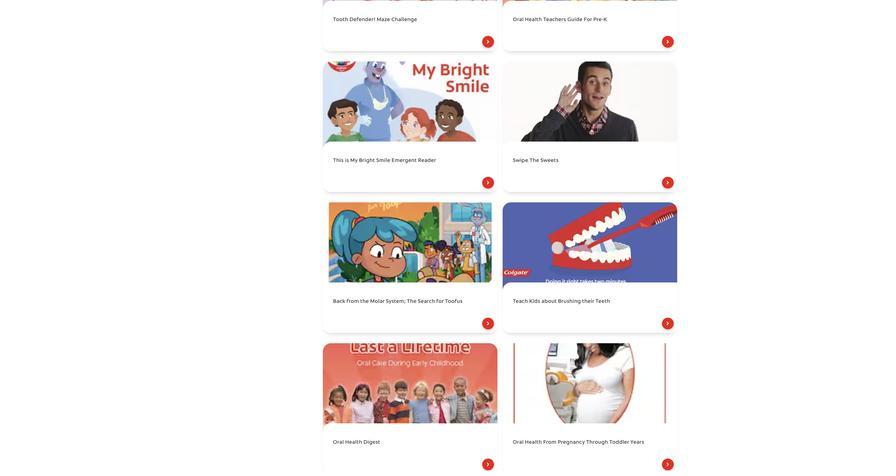Task type: vqa. For each thing, say whether or not it's contained in the screenshot.
Viv
no



Task type: describe. For each thing, give the bounding box(es) containing it.
their
[[582, 300, 594, 305]]

digest
[[364, 441, 380, 446]]

oral health digest
[[333, 441, 380, 446]]

tooth
[[333, 17, 348, 23]]

health for teachers
[[525, 17, 542, 23]]

oral for oral health digest
[[333, 441, 344, 446]]

swipe
[[513, 159, 528, 164]]

molar
[[370, 300, 385, 305]]

swipe the sweets
[[513, 159, 559, 164]]

challenge
[[392, 17, 417, 23]]

for
[[437, 300, 444, 305]]

0 vertical spatial the
[[530, 159, 539, 164]]

from
[[543, 441, 557, 446]]

guide
[[568, 17, 583, 23]]

about
[[542, 300, 557, 305]]

maze
[[377, 17, 390, 23]]

oral health digest link
[[323, 424, 497, 472]]

teach kids about brushing their teeth link
[[503, 283, 677, 333]]

this is my bright smile emergent reader link
[[323, 142, 497, 192]]

oral for oral health teachers guide for pre-k
[[513, 17, 524, 23]]

system;
[[386, 300, 406, 305]]

back
[[333, 300, 345, 305]]

sweets
[[541, 159, 559, 164]]

for
[[584, 17, 592, 23]]



Task type: locate. For each thing, give the bounding box(es) containing it.
teach kids about brushing their teeth
[[513, 300, 610, 305]]

toddler
[[610, 441, 629, 446]]

from
[[347, 300, 359, 305]]

oral
[[513, 17, 524, 23], [333, 441, 344, 446], [513, 441, 524, 446]]

smile
[[376, 159, 390, 164]]

the
[[360, 300, 369, 305]]

emergent
[[392, 159, 417, 164]]

health left from
[[525, 441, 542, 446]]

kids
[[529, 300, 540, 305]]

toofus
[[445, 300, 463, 305]]

tooth defender! maze challenge link
[[323, 1, 497, 51]]

brushing
[[558, 300, 581, 305]]

bright
[[359, 159, 375, 164]]

health left digest
[[345, 441, 362, 446]]

this is my bright smile emergent reader
[[333, 159, 436, 164]]

0 horizontal spatial the
[[407, 300, 417, 305]]

the right swipe
[[530, 159, 539, 164]]

health left teachers
[[525, 17, 542, 23]]

search
[[418, 300, 435, 305]]

teach
[[513, 300, 528, 305]]

oral for oral health from pregnancy through toddler years
[[513, 441, 524, 446]]

back from the molar system; the search for toofus
[[333, 300, 463, 305]]

years
[[631, 441, 644, 446]]

teeth
[[596, 300, 610, 305]]

defender!
[[350, 17, 375, 23]]

the left search
[[407, 300, 417, 305]]

tooth defender! maze challenge
[[333, 17, 417, 23]]

oral health from pregnancy through toddler years
[[513, 441, 644, 446]]

teachers
[[543, 17, 566, 23]]

oral health teachers guide for pre-k
[[513, 17, 607, 23]]

pre-
[[594, 17, 604, 23]]

1 vertical spatial the
[[407, 300, 417, 305]]

oral health from pregnancy through toddler years link
[[503, 424, 677, 472]]

k
[[604, 17, 607, 23]]

swipe the sweets link
[[503, 142, 677, 192]]

health for from
[[525, 441, 542, 446]]

this
[[333, 159, 344, 164]]

through
[[586, 441, 608, 446]]

the
[[530, 159, 539, 164], [407, 300, 417, 305]]

back from the molar system; the search for toofus link
[[323, 283, 497, 333]]

1 horizontal spatial the
[[530, 159, 539, 164]]

reader
[[418, 159, 436, 164]]

oral health teachers guide for pre-k link
[[503, 1, 677, 51]]

my
[[350, 159, 358, 164]]

pregnancy
[[558, 441, 585, 446]]

health for digest
[[345, 441, 362, 446]]

is
[[345, 159, 349, 164]]

health
[[525, 17, 542, 23], [345, 441, 362, 446], [525, 441, 542, 446]]



